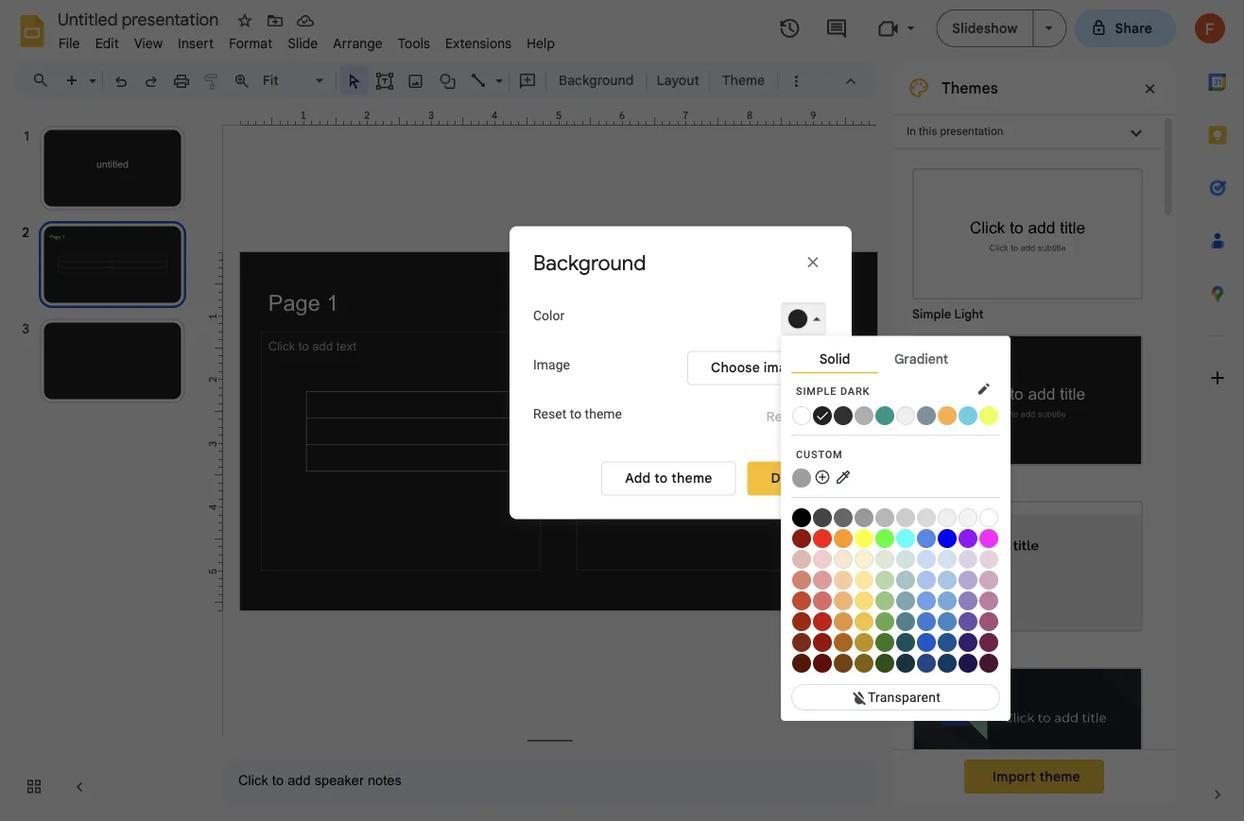 Task type: vqa. For each thing, say whether or not it's contained in the screenshot.
New Slide With Layout image in the left top of the page
no



Task type: describe. For each thing, give the bounding box(es) containing it.
dark
[[841, 385, 870, 397]]

dark green 3 cell
[[876, 653, 895, 673]]

share. private to only me. image
[[1091, 19, 1108, 36]]

dark gray 1 cell
[[876, 508, 895, 527]]

transparent
[[868, 690, 941, 705]]

transparent button
[[791, 684, 1000, 711]]

theme
[[722, 72, 765, 88]]

theme for reset to theme
[[585, 407, 622, 422]]

dark blue 1 image
[[938, 613, 957, 631]]

dark cornflower blue 2 cell
[[917, 632, 937, 652]]

dark purple 1 cell
[[959, 612, 979, 631]]

simple for simple dark
[[796, 385, 837, 397]]

theme color #ffab40, close to dark yellow 1 image
[[938, 406, 957, 425]]

orange image
[[834, 529, 853, 548]]

dark red berry 2 image
[[792, 633, 811, 652]]

menu bar inside menu bar banner
[[51, 25, 563, 56]]

gray image
[[896, 509, 915, 527]]

dark purple 3 cell
[[959, 653, 979, 673]]

Simple Light radio
[[903, 159, 1153, 822]]

Star checkbox
[[232, 8, 258, 34]]

import theme
[[993, 769, 1081, 785]]

dark red berry 3 cell
[[792, 653, 812, 673]]

dark green 2 image
[[876, 633, 895, 652]]

dark cornflower blue 2 image
[[917, 633, 936, 652]]

light red berry 1 cell
[[792, 591, 812, 611]]

dark orange 2 image
[[834, 633, 853, 652]]

light red 3 image
[[813, 550, 832, 569]]

dark orange 1 image
[[834, 613, 853, 631]]

dark blue 3 image
[[938, 654, 957, 673]]

light gray 2 cell
[[938, 508, 958, 527]]

dark blue 2 image
[[938, 633, 957, 652]]

dark red 3 cell
[[813, 653, 833, 673]]

2 row from the top
[[792, 405, 999, 425]]

background inside button
[[559, 72, 634, 88]]

dark blue 2 cell
[[938, 632, 958, 652]]

dark cyan 1 cell
[[896, 612, 916, 631]]

light red berry 1 image
[[792, 592, 811, 611]]

tab list inside menu bar banner
[[1191, 56, 1244, 769]]

cyan cell
[[896, 528, 916, 548]]

dark cyan 3 image
[[896, 654, 915, 673]]

black cell
[[792, 508, 812, 527]]

light yellow 3 image
[[855, 550, 874, 569]]

theme color #009688, close to dark blue 15 cell
[[876, 405, 895, 425]]

9 row from the top
[[792, 632, 999, 652]]

background inside dialog
[[533, 250, 646, 277]]

3 row from the top
[[792, 508, 999, 527]]

theme color #ffab40, close to dark yellow 1 cell
[[938, 405, 958, 425]]

light yellow 2 cell
[[855, 570, 875, 590]]

dark gray 3 cell
[[834, 508, 854, 527]]

dark red berry 3 image
[[792, 654, 811, 673]]

light red 1 image
[[813, 592, 832, 611]]

red image
[[813, 529, 832, 548]]

light yellow 1 cell
[[855, 591, 875, 611]]

custom
[[796, 448, 843, 460]]

red berry image
[[792, 529, 811, 548]]

light red berry 2 cell
[[792, 570, 812, 590]]

theme button
[[714, 66, 774, 95]]

light purple 1 image
[[959, 592, 978, 611]]

1 row from the top
[[792, 0, 913, 822]]

dark cyan 2 cell
[[896, 632, 916, 652]]

theme color #eeff41, close to dark yellow 1 cell
[[980, 405, 999, 425]]

done
[[771, 470, 805, 487]]

light yellow 1 image
[[855, 592, 874, 611]]

option group inside themes section
[[893, 149, 1161, 822]]

dark purple 3 image
[[959, 654, 978, 673]]

light green 1 image
[[876, 592, 895, 611]]

menu containing solid
[[781, 0, 1011, 822]]

dark yellow 1 image
[[855, 613, 874, 631]]

theme color #adadad, close to dark gray 1 cell
[[855, 405, 875, 425]]

dark orange 2 cell
[[834, 632, 854, 652]]

background button
[[550, 66, 642, 95]]

themes
[[942, 78, 998, 97]]

light green 1 cell
[[876, 591, 895, 611]]

light purple 2 image
[[959, 571, 978, 590]]

light cornflower blue 3 cell
[[917, 549, 937, 569]]

dark red 1 cell
[[813, 612, 833, 631]]

add to theme
[[625, 470, 713, 487]]

light cyan 3 cell
[[896, 549, 916, 569]]

light orange 2 image
[[834, 571, 853, 590]]

light magenta 3 image
[[980, 550, 999, 569]]

themes section
[[893, 61, 1176, 822]]

dark cornflower blue 1 cell
[[917, 612, 937, 631]]

gray cell
[[896, 508, 916, 527]]

dark magenta 3 cell
[[980, 653, 999, 673]]

light cyan 1 image
[[896, 592, 915, 611]]

light yellow 3 cell
[[855, 549, 875, 569]]

theme color #303030, close to dark gray 30 cell
[[834, 405, 854, 425]]

streamline
[[912, 640, 974, 655]]

add
[[625, 470, 651, 487]]

light cornflower blue 1 image
[[917, 592, 936, 611]]

purple image
[[959, 529, 978, 548]]

theme color #eeff41, close to dark yellow 1 image
[[980, 406, 999, 425]]

light blue 2 cell
[[938, 570, 958, 590]]

dark blue 1 cell
[[938, 612, 958, 631]]

dark magenta 3 image
[[980, 654, 999, 673]]

dark cornflower blue 1 image
[[917, 613, 936, 631]]

image
[[533, 357, 570, 373]]

6 row from the top
[[792, 570, 999, 590]]

white image
[[980, 509, 999, 527]]

dark gray 3 image
[[834, 509, 853, 527]]

dark red 3 image
[[813, 654, 832, 673]]

dark yellow 2 cell
[[855, 632, 875, 652]]

light cornflower blue 2 cell
[[917, 570, 937, 590]]

focus image
[[914, 669, 1141, 797]]

dark orange 3 image
[[834, 654, 853, 673]]

theme color #303030, close to dark gray 30 image
[[834, 406, 853, 425]]

light blue 1 cell
[[938, 591, 958, 611]]

Streamline radio
[[903, 492, 1153, 658]]

dark gray 4 image
[[813, 509, 832, 527]]

light blue 3 image
[[938, 550, 957, 569]]

light magenta 1 cell
[[980, 591, 999, 611]]

dark blue 3 cell
[[938, 653, 958, 673]]

red berry cell
[[792, 528, 812, 548]]

magenta image
[[980, 529, 999, 548]]

theme inside import theme button
[[1040, 769, 1081, 785]]

dark orange 1 cell
[[834, 612, 854, 631]]

light gray 1 cell
[[917, 508, 937, 527]]

theme color #78909c, close to light cyan 1 cell
[[917, 405, 937, 425]]

dark red 1 image
[[813, 613, 832, 631]]

light orange 3 cell
[[834, 549, 854, 569]]

dark purple 2 cell
[[959, 632, 979, 652]]

menu bar banner
[[0, 0, 1244, 822]]

choose
[[711, 360, 760, 376]]

theme color #009688, close to dark blue 15 image
[[876, 406, 895, 425]]

light red 3 cell
[[813, 549, 833, 569]]

Focus radio
[[903, 658, 1153, 822]]

theme color #eeeeee, close to light gray 2 image
[[896, 406, 915, 425]]

cyan image
[[896, 529, 915, 548]]

light purple 3 cell
[[959, 549, 979, 569]]

dark red berry 2 cell
[[792, 632, 812, 652]]



Task type: locate. For each thing, give the bounding box(es) containing it.
import
[[993, 769, 1036, 785]]

dark green 1 cell
[[876, 612, 895, 631]]

1 vertical spatial simple
[[796, 385, 837, 397]]

dark green 3 image
[[876, 654, 895, 673]]

8 row from the top
[[792, 612, 999, 631]]

background application
[[0, 0, 1244, 822]]

dark gray 1 image
[[876, 509, 895, 527]]

light red 2 cell
[[813, 570, 833, 590]]

menu bar
[[51, 25, 563, 56]]

0 vertical spatial simple
[[912, 307, 951, 322]]

light magenta 2 cell
[[980, 570, 999, 590]]

tab list
[[1191, 56, 1244, 769]]

light red berry 3 cell
[[792, 549, 812, 569]]

theme right reset
[[585, 407, 622, 422]]

theme color #4dd0e1, close to blue 11 image
[[959, 406, 978, 425]]

1 vertical spatial to
[[655, 470, 668, 487]]

done button
[[748, 462, 828, 496]]

light cornflower blue 3 image
[[917, 550, 936, 569]]

dark purple 1 image
[[959, 613, 978, 631]]

light blue 2 image
[[938, 571, 957, 590]]

2 horizontal spatial theme
[[1040, 769, 1081, 785]]

reset
[[533, 407, 567, 422]]

background dialog
[[510, 226, 852, 520]]

light magenta 3 cell
[[980, 549, 999, 569]]

light purple 2 cell
[[959, 570, 979, 590]]

1 horizontal spatial to
[[655, 470, 668, 487]]

red cell
[[813, 528, 833, 548]]

light red berry 3 image
[[792, 550, 811, 569]]

0 vertical spatial theme
[[585, 407, 622, 422]]

theme color #4dd0e1, close to blue 11 cell
[[959, 405, 979, 425]]

main toolbar
[[56, 66, 811, 95]]

custom button
[[791, 443, 1000, 466]]

dark red 2 cell
[[813, 632, 833, 652]]

dark magenta 2 image
[[980, 633, 999, 652]]

light purple 1 cell
[[959, 591, 979, 611]]

dark cornflower blue 3 cell
[[917, 653, 937, 673]]

light cyan 2 cell
[[896, 570, 916, 590]]

orange cell
[[834, 528, 854, 548]]

5 row from the top
[[792, 549, 999, 569]]

dark green 1 image
[[876, 613, 895, 631]]

dark magenta 1 cell
[[980, 612, 999, 631]]

add to theme button
[[602, 462, 736, 496]]

row
[[792, 0, 913, 822], [792, 405, 999, 425], [792, 508, 999, 527], [792, 528, 999, 548], [792, 549, 999, 569], [792, 570, 999, 590], [792, 591, 999, 611], [792, 612, 999, 631], [792, 632, 999, 652], [792, 653, 999, 673]]

0 vertical spatial to
[[570, 407, 582, 422]]

light cyan 2 image
[[896, 571, 915, 590]]

dark orange 3 cell
[[834, 653, 854, 673]]

2 vertical spatial theme
[[1040, 769, 1081, 785]]

green cell
[[876, 528, 895, 548]]

purple cell
[[959, 528, 979, 548]]

simple left light
[[912, 307, 951, 322]]

light green 3 image
[[876, 550, 895, 569]]

simple up 'theme color #212121, close to dark gray 30' cell
[[796, 385, 837, 397]]

0 vertical spatial background
[[559, 72, 634, 88]]

simple inside "radio"
[[912, 307, 951, 322]]

dark cyan 2 image
[[896, 633, 915, 652]]

light cyan 3 image
[[896, 550, 915, 569]]

option group containing simple light
[[893, 149, 1161, 822]]

background
[[559, 72, 634, 88], [533, 250, 646, 277]]

light cornflower blue 1 cell
[[917, 591, 937, 611]]

dark gray 2 image
[[855, 509, 874, 527]]

Simple Dark radio
[[903, 325, 1153, 492]]

to
[[570, 407, 582, 422], [655, 470, 668, 487]]

0 horizontal spatial simple
[[796, 385, 837, 397]]

light orange 1 cell
[[834, 591, 854, 611]]

light magenta 2 image
[[980, 571, 999, 590]]

light gray 2 image
[[938, 509, 957, 527]]

dark magenta 1 image
[[980, 613, 999, 631]]

light gray 3 cell
[[959, 508, 979, 527]]

dark yellow 3 cell
[[855, 653, 875, 673]]

dark green 2 cell
[[876, 632, 895, 652]]

black image
[[792, 509, 811, 527]]

cornflower blue image
[[917, 529, 936, 548]]

to right reset
[[570, 407, 582, 422]]

4 row from the top
[[792, 528, 999, 548]]

light red berry 2 image
[[792, 571, 811, 590]]

dark red 2 image
[[813, 633, 832, 652]]

to right add
[[655, 470, 668, 487]]

light cyan 1 cell
[[896, 591, 916, 611]]

to for add
[[655, 470, 668, 487]]

light
[[955, 307, 984, 322]]

yellow cell
[[855, 528, 875, 548]]

light blue 3 cell
[[938, 549, 958, 569]]

color
[[533, 308, 565, 324]]

light orange 3 image
[[834, 550, 853, 569]]

simple
[[912, 307, 951, 322], [796, 385, 837, 397]]

choose image button
[[688, 351, 826, 385]]

dark red berry 1 cell
[[792, 612, 812, 631]]

image
[[764, 360, 803, 376]]

dark purple 2 image
[[959, 633, 978, 652]]

solid
[[820, 351, 850, 367]]

light yellow 2 image
[[855, 571, 874, 590]]

dark magenta 2 cell
[[980, 632, 999, 652]]

light green 3 cell
[[876, 549, 895, 569]]

navigation inside background application
[[0, 107, 208, 822]]

theme color #adadad, close to dark gray 1 image
[[855, 406, 874, 425]]

Rename text field
[[51, 8, 230, 30]]

light orange 1 image
[[834, 592, 853, 611]]

dark gray 2 cell
[[855, 508, 875, 527]]

light red 1 cell
[[813, 591, 833, 611]]

theme color #78909c, close to light cyan 1 image
[[917, 406, 936, 425]]

simple for simple light
[[912, 307, 951, 322]]

import theme button
[[965, 760, 1104, 794]]

simple inside menu
[[796, 385, 837, 397]]

yellow image
[[855, 529, 874, 548]]

theme
[[585, 407, 622, 422], [672, 470, 713, 487], [1040, 769, 1081, 785]]

dark red berry 1 image
[[792, 613, 811, 631]]

simple dark
[[796, 385, 870, 397]]

option group
[[893, 149, 1161, 822]]

blue image
[[938, 529, 957, 548]]

light purple 3 image
[[959, 550, 978, 569]]

theme color #212121, close to dark gray 30 cell
[[813, 405, 833, 425]]

gradient tab
[[877, 346, 964, 372]]

dark cornflower blue 3 image
[[917, 654, 936, 673]]

1 vertical spatial theme
[[672, 470, 713, 487]]

1 vertical spatial background
[[533, 250, 646, 277]]

simple light
[[912, 307, 984, 322]]

light green 2 image
[[876, 571, 895, 590]]

light gray 1 image
[[917, 509, 936, 527]]

dark cyan 1 image
[[896, 613, 915, 631]]

to inside add to theme button
[[655, 470, 668, 487]]

theme for add to theme
[[672, 470, 713, 487]]

dark yellow 1 cell
[[855, 612, 875, 631]]

theme right the "import"
[[1040, 769, 1081, 785]]

theme color #212121, close to dark gray 30 image
[[813, 406, 832, 425]]

theme color #eeeeee, close to light gray 2 cell
[[896, 405, 916, 425]]

to for reset
[[570, 407, 582, 422]]

light blue 1 image
[[938, 592, 957, 611]]

light cornflower blue 2 image
[[917, 571, 936, 590]]

blue cell
[[938, 528, 958, 548]]

7 row from the top
[[792, 591, 999, 611]]

0 horizontal spatial theme
[[585, 407, 622, 422]]

menu
[[781, 0, 1011, 822]]

choose image
[[711, 360, 803, 376]]

dark cyan 3 cell
[[896, 653, 916, 673]]

theme right add
[[672, 470, 713, 487]]

dark gray 4 cell
[[813, 508, 833, 527]]

reset to theme
[[533, 407, 622, 422]]

green image
[[876, 529, 895, 548]]

light red 2 image
[[813, 571, 832, 590]]

theme color white image
[[792, 406, 811, 425]]

background heading
[[533, 250, 722, 277]]

theme inside add to theme button
[[672, 470, 713, 487]]

0 horizontal spatial to
[[570, 407, 582, 422]]

1 horizontal spatial theme
[[672, 470, 713, 487]]

gradient
[[895, 351, 949, 367]]

10 row from the top
[[792, 653, 999, 673]]

navigation
[[0, 107, 208, 822]]

solid tab
[[791, 346, 878, 374]]

dark yellow 2 image
[[855, 633, 874, 652]]

magenta cell
[[980, 528, 999, 548]]

1 horizontal spatial simple
[[912, 307, 951, 322]]

dark yellow 3 image
[[855, 654, 874, 673]]

cornflower blue cell
[[917, 528, 937, 548]]

Menus field
[[24, 67, 65, 94]]

light gray 3 image
[[959, 509, 978, 527]]

light magenta 1 image
[[980, 592, 999, 611]]

light orange 2 cell
[[834, 570, 854, 590]]

light green 2 cell
[[876, 570, 895, 590]]



